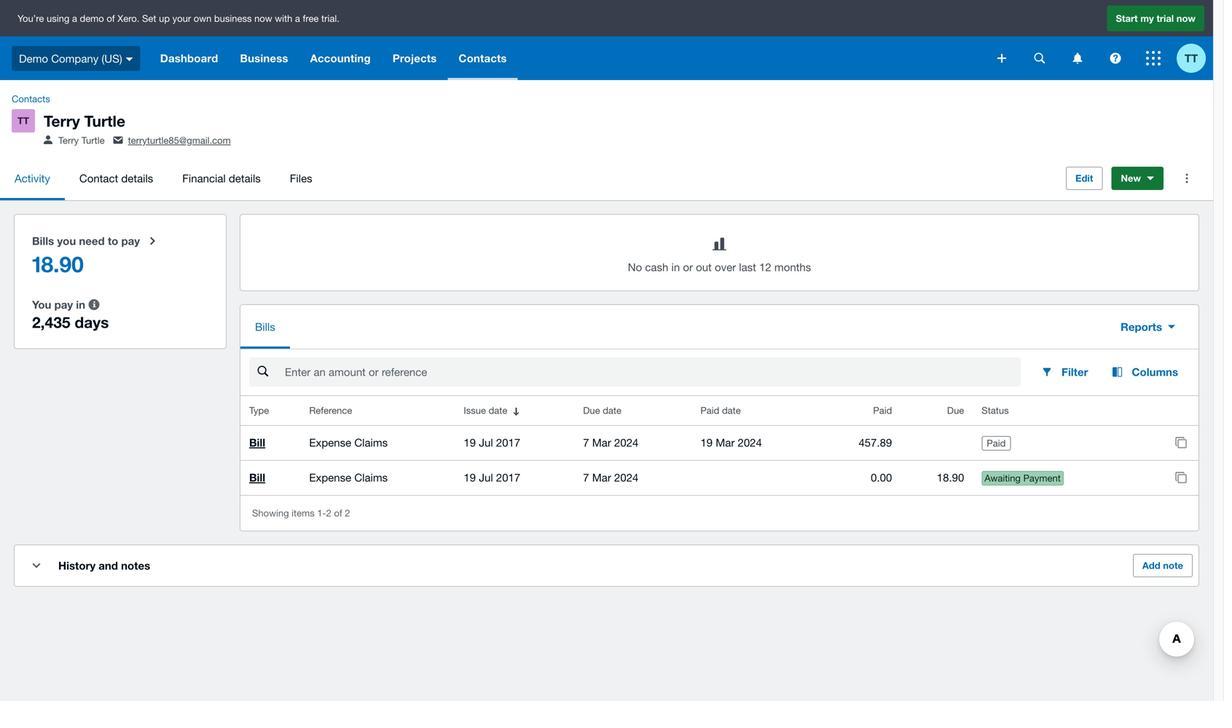 Task type: describe. For each thing, give the bounding box(es) containing it.
contact
[[79, 172, 118, 185]]

with
[[275, 13, 293, 24]]

tt inside popup button
[[1185, 52, 1198, 65]]

1 2 from the left
[[326, 508, 332, 519]]

activity
[[15, 172, 50, 185]]

due date
[[583, 405, 622, 417]]

(us)
[[102, 52, 122, 65]]

columns button
[[1100, 358, 1190, 387]]

awaiting payment
[[985, 473, 1061, 484]]

business button
[[229, 36, 299, 80]]

2 a from the left
[[295, 13, 300, 24]]

cash
[[645, 261, 669, 274]]

18.90 inside list of bills element
[[937, 472, 965, 484]]

1 vertical spatial terry
[[58, 135, 79, 146]]

financial
[[182, 172, 226, 185]]

notes
[[121, 560, 150, 573]]

1 horizontal spatial svg image
[[998, 54, 1007, 63]]

history and notes
[[58, 560, 150, 573]]

trial.
[[321, 13, 340, 24]]

2 horizontal spatial svg image
[[1111, 53, 1121, 64]]

svg image inside demo company (us) popup button
[[126, 57, 133, 61]]

bills you need to pay 18.90
[[32, 235, 140, 277]]

your
[[172, 13, 191, 24]]

set
[[142, 13, 156, 24]]

date for issue date
[[489, 405, 508, 417]]

19 mar 2024
[[701, 437, 762, 449]]

7 for 0.00
[[583, 472, 589, 484]]

toggle button
[[22, 552, 51, 581]]

1 now from the left
[[254, 13, 272, 24]]

0 vertical spatial turtle
[[84, 112, 125, 130]]

start my trial now
[[1116, 13, 1196, 24]]

0 horizontal spatial paid
[[701, 405, 720, 417]]

out
[[696, 261, 712, 274]]

1 horizontal spatial svg image
[[1073, 53, 1083, 64]]

details for financial details
[[229, 172, 261, 185]]

note
[[1164, 561, 1184, 572]]

contacts link
[[6, 92, 56, 106]]

date for paid date
[[722, 405, 741, 417]]

projects button
[[382, 36, 448, 80]]

add note button
[[1133, 555, 1193, 578]]

dashboard
[[160, 52, 218, 65]]

2017 for 0.00
[[496, 472, 521, 484]]

demo
[[19, 52, 48, 65]]

demo company (us) button
[[0, 36, 149, 80]]

19 for 0.00
[[464, 472, 476, 484]]

claims for 457.89
[[355, 437, 388, 449]]

financial details
[[182, 172, 261, 185]]

jul for 457.89
[[479, 437, 493, 449]]

claims for 0.00
[[355, 472, 388, 484]]

1 vertical spatial turtle
[[81, 135, 105, 146]]

banner containing dashboard
[[0, 0, 1214, 80]]

copy to draft bill image for 0.00
[[1167, 464, 1196, 493]]

over
[[715, 261, 736, 274]]

free
[[303, 13, 319, 24]]

details for contact details
[[121, 172, 153, 185]]

reports button
[[1109, 313, 1187, 342]]

7 for 457.89
[[583, 437, 589, 449]]

19 jul 2017 for 0.00
[[464, 472, 521, 484]]

paid date button
[[692, 397, 819, 426]]

expense claims for 0.00
[[309, 472, 388, 484]]

contact details button
[[65, 157, 168, 201]]

bills button
[[241, 306, 290, 349]]

bill for 0.00
[[249, 472, 265, 485]]

primary person image
[[44, 136, 52, 144]]

reports
[[1121, 321, 1163, 334]]

financial details button
[[168, 157, 275, 201]]

menu containing activity
[[0, 157, 1055, 201]]

2024 for 457.89
[[615, 437, 639, 449]]

bill link for 457.89
[[249, 437, 265, 450]]

filter button
[[1030, 358, 1100, 387]]

add note
[[1143, 561, 1184, 572]]

dashboard link
[[149, 36, 229, 80]]

add
[[1143, 561, 1161, 572]]

company
[[51, 52, 99, 65]]

items
[[292, 508, 315, 519]]

expense claims for 457.89
[[309, 437, 388, 449]]

toggle image
[[32, 564, 40, 569]]

contacts button
[[448, 36, 518, 80]]

to
[[108, 235, 118, 248]]

2 horizontal spatial paid
[[987, 438, 1006, 449]]

due date button
[[575, 397, 692, 426]]

list of bills element
[[241, 397, 1199, 496]]

new
[[1121, 173, 1142, 184]]

terryturtle85@gmail.com
[[128, 135, 231, 146]]

1 a from the left
[[72, 13, 77, 24]]

actions menu image
[[1173, 164, 1202, 193]]

demo company (us)
[[19, 52, 122, 65]]

xero.
[[118, 13, 139, 24]]

edit button
[[1066, 167, 1103, 190]]

business
[[240, 52, 288, 65]]

new button
[[1112, 167, 1164, 190]]

1 horizontal spatial paid
[[873, 405, 892, 417]]

2 2 from the left
[[345, 508, 350, 519]]

of for demo
[[107, 13, 115, 24]]

issue
[[464, 405, 486, 417]]

contacts for contacts "popup button"
[[459, 52, 507, 65]]

reference button
[[301, 397, 455, 426]]

or
[[683, 261, 693, 274]]

pay
[[121, 235, 140, 248]]

projects
[[393, 52, 437, 65]]

no
[[628, 261, 642, 274]]

457.89
[[859, 437, 892, 449]]

0 vertical spatial terry
[[44, 112, 80, 130]]

business
[[214, 13, 252, 24]]

contacts for contacts link
[[12, 93, 50, 105]]

18.90 inside the bills you need to pay 18.90
[[32, 251, 84, 277]]

mar for 0.00
[[592, 472, 611, 484]]

history
[[58, 560, 96, 573]]

need
[[79, 235, 105, 248]]

own
[[194, 13, 212, 24]]

status
[[982, 405, 1009, 417]]

jul for 0.00
[[479, 472, 493, 484]]



Task type: locate. For each thing, give the bounding box(es) containing it.
2 horizontal spatial svg image
[[1147, 51, 1161, 66]]

1-
[[317, 508, 326, 519]]

issue date button
[[455, 397, 575, 426]]

paid date
[[701, 405, 741, 417]]

18.90 down 'you'
[[32, 251, 84, 277]]

files
[[290, 172, 312, 185]]

reference
[[309, 405, 352, 417]]

1 claims from the top
[[355, 437, 388, 449]]

bill for 457.89
[[249, 437, 265, 450]]

expense claims down the reference
[[309, 437, 388, 449]]

tt button
[[1177, 36, 1214, 80]]

up
[[159, 13, 170, 24]]

you
[[57, 235, 76, 248]]

now right 'trial'
[[1177, 13, 1196, 24]]

19 jul 2017 for 457.89
[[464, 437, 521, 449]]

tt down start my trial now
[[1185, 52, 1198, 65]]

2 bill from the top
[[249, 472, 265, 485]]

date right issue
[[489, 405, 508, 417]]

due
[[583, 405, 600, 417], [948, 405, 965, 417]]

2017 for 457.89
[[496, 437, 521, 449]]

paid up the 457.89 at the bottom right of the page
[[873, 405, 892, 417]]

and
[[99, 560, 118, 573]]

edit
[[1076, 173, 1094, 184]]

2 7 mar 2024 from the top
[[583, 472, 639, 484]]

2 details from the left
[[229, 172, 261, 185]]

accounting
[[310, 52, 371, 65]]

filter
[[1062, 366, 1089, 379]]

19 for 457.89
[[464, 437, 476, 449]]

details right contact
[[121, 172, 153, 185]]

issue date
[[464, 405, 508, 417]]

expense claims
[[309, 437, 388, 449], [309, 472, 388, 484]]

details
[[121, 172, 153, 185], [229, 172, 261, 185]]

1 vertical spatial tt
[[18, 115, 29, 126]]

1 vertical spatial bill link
[[249, 472, 265, 485]]

0 vertical spatial 7
[[583, 437, 589, 449]]

0 vertical spatial bill link
[[249, 437, 265, 450]]

1 horizontal spatial date
[[603, 405, 622, 417]]

1 horizontal spatial of
[[334, 508, 342, 519]]

1 horizontal spatial tt
[[1185, 52, 1198, 65]]

svg image
[[1147, 51, 1161, 66], [1035, 53, 1046, 64], [1073, 53, 1083, 64]]

bill link for 0.00
[[249, 472, 265, 485]]

1 vertical spatial contacts
[[12, 93, 50, 105]]

2
[[326, 508, 332, 519], [345, 508, 350, 519]]

due button
[[901, 397, 973, 426]]

due left status
[[948, 405, 965, 417]]

menu
[[0, 157, 1055, 201]]

paid down status
[[987, 438, 1006, 449]]

a left free
[[295, 13, 300, 24]]

bills
[[32, 235, 54, 248], [255, 321, 275, 334]]

0 horizontal spatial a
[[72, 13, 77, 24]]

last
[[739, 261, 757, 274]]

0 horizontal spatial contacts
[[12, 93, 50, 105]]

jul
[[479, 437, 493, 449], [479, 472, 493, 484]]

1 vertical spatial 7 mar 2024
[[583, 472, 639, 484]]

of right 1-
[[334, 508, 342, 519]]

payment
[[1024, 473, 1061, 484]]

0 horizontal spatial details
[[121, 172, 153, 185]]

you're
[[17, 13, 44, 24]]

1 horizontal spatial details
[[229, 172, 261, 185]]

0 vertical spatial terry turtle
[[44, 112, 125, 130]]

1 7 mar 2024 from the top
[[583, 437, 639, 449]]

2 horizontal spatial date
[[722, 405, 741, 417]]

activity summary filters option group
[[15, 215, 226, 349]]

0 vertical spatial bills
[[32, 235, 54, 248]]

date up '19 mar 2024'
[[722, 405, 741, 417]]

expense for 457.89
[[309, 437, 351, 449]]

bills inside the bills you need to pay 18.90
[[32, 235, 54, 248]]

expense up 1-
[[309, 472, 351, 484]]

activity button
[[0, 157, 65, 201]]

expense claims up 1-
[[309, 472, 388, 484]]

using
[[47, 13, 69, 24]]

paid button
[[819, 397, 901, 426]]

due for due date
[[583, 405, 600, 417]]

1 vertical spatial bill
[[249, 472, 265, 485]]

0 vertical spatial 2017
[[496, 437, 521, 449]]

1 expense claims from the top
[[309, 437, 388, 449]]

1 horizontal spatial due
[[948, 405, 965, 417]]

terry
[[44, 112, 80, 130], [58, 135, 79, 146]]

details right financial
[[229, 172, 261, 185]]

tt down contacts link
[[18, 115, 29, 126]]

bill link down type
[[249, 437, 265, 450]]

1 vertical spatial claims
[[355, 472, 388, 484]]

2 bill link from the top
[[249, 472, 265, 485]]

details inside button
[[121, 172, 153, 185]]

files button
[[275, 157, 327, 201]]

0 horizontal spatial 2
[[326, 508, 332, 519]]

0 horizontal spatial svg image
[[126, 57, 133, 61]]

0 horizontal spatial tt
[[18, 115, 29, 126]]

showing
[[252, 508, 289, 519]]

1 vertical spatial copy to draft bill image
[[1167, 464, 1196, 493]]

0 horizontal spatial now
[[254, 13, 272, 24]]

2 now from the left
[[1177, 13, 1196, 24]]

3 date from the left
[[722, 405, 741, 417]]

turtle up email image
[[84, 112, 125, 130]]

trial
[[1157, 13, 1174, 24]]

1 7 from the top
[[583, 437, 589, 449]]

copy to draft bill image
[[1167, 429, 1196, 458], [1167, 464, 1196, 493]]

1 horizontal spatial contacts
[[459, 52, 507, 65]]

turtle
[[84, 112, 125, 130], [81, 135, 105, 146]]

2 claims from the top
[[355, 472, 388, 484]]

terry turtle
[[44, 112, 125, 130], [58, 135, 105, 146]]

2 date from the left
[[603, 405, 622, 417]]

mar
[[592, 437, 611, 449], [716, 437, 735, 449], [592, 472, 611, 484]]

bill down type
[[249, 437, 265, 450]]

expense down the reference
[[309, 437, 351, 449]]

0 horizontal spatial svg image
[[1035, 53, 1046, 64]]

expense for 0.00
[[309, 472, 351, 484]]

0 vertical spatial 19 jul 2017
[[464, 437, 521, 449]]

0 vertical spatial expense
[[309, 437, 351, 449]]

19
[[464, 437, 476, 449], [701, 437, 713, 449], [464, 472, 476, 484]]

1 horizontal spatial bills
[[255, 321, 275, 334]]

0 horizontal spatial of
[[107, 13, 115, 24]]

awaiting
[[985, 473, 1021, 484]]

terry right primary person icon in the left top of the page
[[58, 135, 79, 146]]

0 vertical spatial of
[[107, 13, 115, 24]]

2 2017 from the top
[[496, 472, 521, 484]]

1 horizontal spatial 18.90
[[937, 472, 965, 484]]

terryturtle85@gmail.com link
[[128, 135, 231, 146]]

terry up primary person icon in the left top of the page
[[44, 112, 80, 130]]

bill up 'showing'
[[249, 472, 265, 485]]

contacts
[[459, 52, 507, 65], [12, 93, 50, 105]]

0 vertical spatial copy to draft bill image
[[1167, 429, 1196, 458]]

1 horizontal spatial a
[[295, 13, 300, 24]]

a
[[72, 13, 77, 24], [295, 13, 300, 24]]

0.00
[[871, 472, 892, 484]]

1 vertical spatial bills
[[255, 321, 275, 334]]

1 expense from the top
[[309, 437, 351, 449]]

0 horizontal spatial date
[[489, 405, 508, 417]]

1 vertical spatial expense
[[309, 472, 351, 484]]

1 vertical spatial of
[[334, 508, 342, 519]]

due inside due date button
[[583, 405, 600, 417]]

2 expense from the top
[[309, 472, 351, 484]]

contacts down the demo
[[12, 93, 50, 105]]

now
[[254, 13, 272, 24], [1177, 13, 1196, 24]]

1 copy to draft bill image from the top
[[1167, 429, 1196, 458]]

2017
[[496, 437, 521, 449], [496, 472, 521, 484]]

1 horizontal spatial 2
[[345, 508, 350, 519]]

0 vertical spatial 18.90
[[32, 251, 84, 277]]

accounting button
[[299, 36, 382, 80]]

1 vertical spatial 7
[[583, 472, 589, 484]]

no cash in or out over last 12 months
[[628, 261, 811, 274]]

2 right 1-
[[345, 508, 350, 519]]

0 vertical spatial tt
[[1185, 52, 1198, 65]]

date
[[489, 405, 508, 417], [603, 405, 622, 417], [722, 405, 741, 417]]

date for due date
[[603, 405, 622, 417]]

bills for bills
[[255, 321, 275, 334]]

paid
[[701, 405, 720, 417], [873, 405, 892, 417], [987, 438, 1006, 449]]

date down the enter an amount or reference field
[[603, 405, 622, 417]]

copy to draft bill image for 457.89
[[1167, 429, 1196, 458]]

1 bill link from the top
[[249, 437, 265, 450]]

18.90 left awaiting
[[937, 472, 965, 484]]

2 7 from the top
[[583, 472, 589, 484]]

bills for bills you need to pay 18.90
[[32, 235, 54, 248]]

terry turtle up email image
[[44, 112, 125, 130]]

due inside due button
[[948, 405, 965, 417]]

details inside "button"
[[229, 172, 261, 185]]

due down the enter an amount or reference field
[[583, 405, 600, 417]]

contact details
[[79, 172, 153, 185]]

0 horizontal spatial 18.90
[[32, 251, 84, 277]]

my
[[1141, 13, 1154, 24]]

0 vertical spatial jul
[[479, 437, 493, 449]]

banner
[[0, 0, 1214, 80]]

status button
[[973, 397, 1143, 426]]

1 2017 from the top
[[496, 437, 521, 449]]

2 19 jul 2017 from the top
[[464, 472, 521, 484]]

1 vertical spatial terry turtle
[[58, 135, 105, 146]]

svg image
[[1111, 53, 1121, 64], [998, 54, 1007, 63], [126, 57, 133, 61]]

1 vertical spatial expense claims
[[309, 472, 388, 484]]

2 jul from the top
[[479, 472, 493, 484]]

1 vertical spatial 2017
[[496, 472, 521, 484]]

12
[[760, 261, 772, 274]]

terry turtle right primary person icon in the left top of the page
[[58, 135, 105, 146]]

7 mar 2024 for 0.00
[[583, 472, 639, 484]]

expense
[[309, 437, 351, 449], [309, 472, 351, 484]]

7
[[583, 437, 589, 449], [583, 472, 589, 484]]

of for 2
[[334, 508, 342, 519]]

1 horizontal spatial now
[[1177, 13, 1196, 24]]

0 horizontal spatial bills
[[32, 235, 54, 248]]

paid up '19 mar 2024'
[[701, 405, 720, 417]]

0 vertical spatial expense claims
[[309, 437, 388, 449]]

19 jul 2017
[[464, 437, 521, 449], [464, 472, 521, 484]]

in
[[672, 261, 680, 274]]

bill link up 'showing'
[[249, 472, 265, 485]]

type
[[249, 405, 269, 417]]

0 vertical spatial claims
[[355, 437, 388, 449]]

of left xero.
[[107, 13, 115, 24]]

None radio
[[23, 224, 217, 287], [23, 287, 217, 340], [23, 224, 217, 287]]

turtle left email image
[[81, 135, 105, 146]]

contacts right projects
[[459, 52, 507, 65]]

1 bill from the top
[[249, 437, 265, 450]]

start
[[1116, 13, 1138, 24]]

1 vertical spatial 19 jul 2017
[[464, 472, 521, 484]]

2 expense claims from the top
[[309, 472, 388, 484]]

due for due
[[948, 405, 965, 417]]

7 mar 2024 for 457.89
[[583, 437, 639, 449]]

you're using a demo of xero. set up your own business now with a free trial.
[[17, 13, 340, 24]]

the average number of days between when bills are issued and when they're paid image
[[80, 290, 109, 320]]

1 vertical spatial 18.90
[[937, 472, 965, 484]]

showing items 1-2 of 2
[[252, 508, 350, 519]]

mar for 457.89
[[592, 437, 611, 449]]

2024
[[615, 437, 639, 449], [738, 437, 762, 449], [615, 472, 639, 484]]

1 due from the left
[[583, 405, 600, 417]]

18.90
[[32, 251, 84, 277], [937, 472, 965, 484]]

months
[[775, 261, 811, 274]]

2 right items
[[326, 508, 332, 519]]

2 due from the left
[[948, 405, 965, 417]]

Enter an amount or reference field
[[284, 359, 1021, 386]]

0 vertical spatial 7 mar 2024
[[583, 437, 639, 449]]

1 19 jul 2017 from the top
[[464, 437, 521, 449]]

1 vertical spatial jul
[[479, 472, 493, 484]]

demo
[[80, 13, 104, 24]]

none radio the average number of days between when bills are issued and when they're paid
[[23, 287, 217, 340]]

a right using
[[72, 13, 77, 24]]

0 vertical spatial contacts
[[459, 52, 507, 65]]

columns
[[1132, 366, 1179, 379]]

2024 for 0.00
[[615, 472, 639, 484]]

0 vertical spatial bill
[[249, 437, 265, 450]]

0 horizontal spatial due
[[583, 405, 600, 417]]

2 copy to draft bill image from the top
[[1167, 464, 1196, 493]]

email image
[[113, 137, 123, 144]]

1 details from the left
[[121, 172, 153, 185]]

tt
[[1185, 52, 1198, 65], [18, 115, 29, 126]]

bills inside button
[[255, 321, 275, 334]]

1 jul from the top
[[479, 437, 493, 449]]

now left the with
[[254, 13, 272, 24]]

contacts inside "popup button"
[[459, 52, 507, 65]]

1 date from the left
[[489, 405, 508, 417]]



Task type: vqa. For each thing, say whether or not it's contained in the screenshot.
Registered
no



